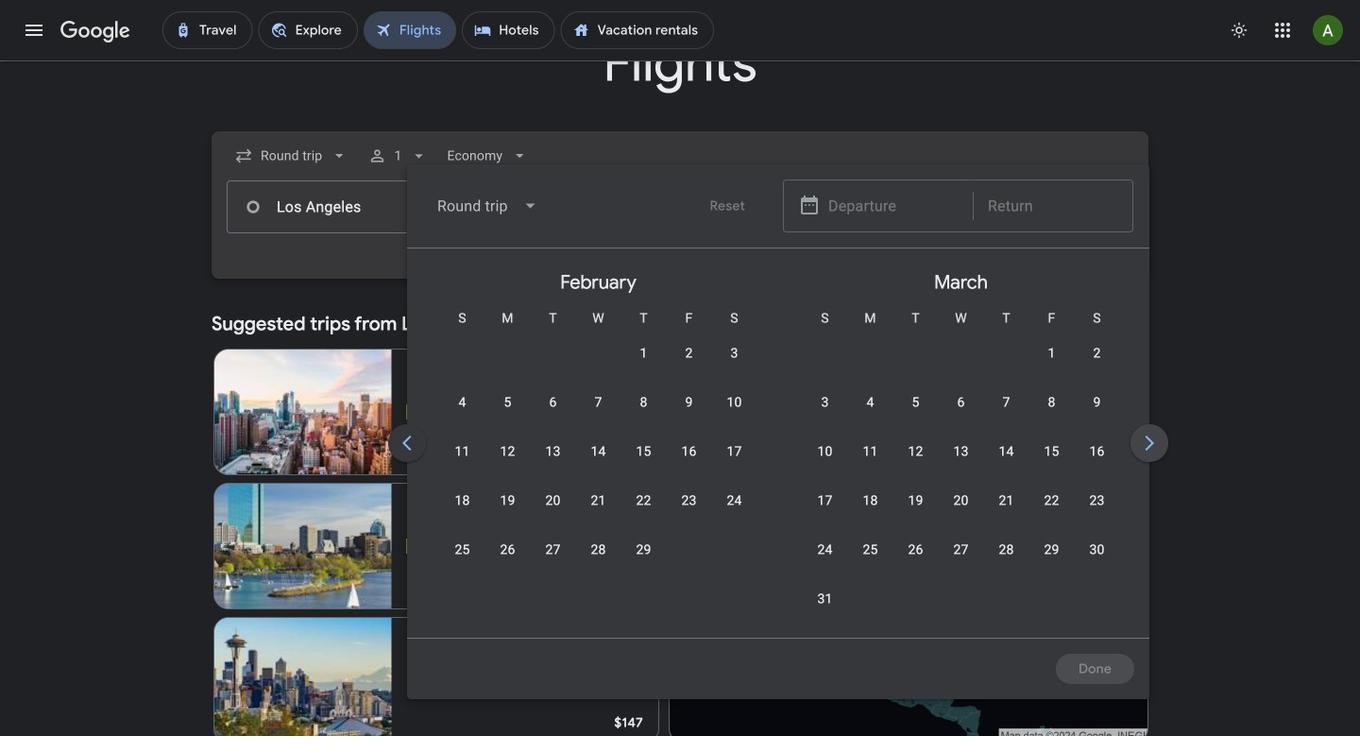 Task type: vqa. For each thing, say whether or not it's contained in the screenshot.
Mon, Feb 19 ELEMENT
yes



Task type: locate. For each thing, give the bounding box(es) containing it.
row up 'fri, mar 8' element
[[1027, 328, 1118, 389]]

tue, mar 5 element
[[910, 393, 918, 412]]

sat, mar 30 element
[[1088, 541, 1103, 559]]

fri, feb 16 element
[[679, 442, 695, 461]]

mon, feb 19 element
[[498, 491, 513, 510]]

thu, feb 8 element
[[638, 393, 645, 412]]

grid
[[415, 256, 1361, 649]]

 image
[[471, 537, 475, 556]]

spirit image left sun, feb 25 element on the left of the page
[[407, 539, 422, 554]]

sun, feb 11 element
[[453, 442, 468, 461]]

tue, feb 6 element
[[547, 393, 555, 412]]

fri, mar 29 element
[[1042, 541, 1057, 559]]

1 spirit image from the top
[[407, 404, 422, 420]]

mon, mar 18 element
[[861, 491, 876, 510]]

spirit image up 'previous' image on the bottom of page
[[407, 404, 422, 420]]

None text field
[[227, 180, 493, 233]]

wed, feb 21 element
[[589, 491, 604, 510]]

row up fri, feb 9 element
[[619, 328, 755, 389]]

147 US dollars text field
[[615, 714, 644, 731]]

fri, feb 23 element
[[679, 491, 695, 510]]

tue, mar 12 element
[[906, 442, 921, 461]]

row up "wed, feb 21" element
[[438, 434, 755, 488]]

2 spirit image from the top
[[407, 539, 422, 554]]

1 vertical spatial spirit image
[[407, 539, 422, 554]]

fri, mar 22 element
[[1042, 491, 1057, 510]]

change appearance image
[[1217, 8, 1262, 53]]

thu, mar 14 element
[[997, 442, 1012, 461]]

mon, mar 11 element
[[861, 442, 876, 461]]

sat, mar 23 element
[[1088, 491, 1103, 510]]

None field
[[227, 139, 357, 173], [440, 139, 537, 173], [422, 183, 553, 229], [227, 139, 357, 173], [440, 139, 537, 173], [422, 183, 553, 229]]

row
[[619, 328, 755, 389], [1027, 328, 1118, 389], [438, 385, 755, 438], [800, 385, 1118, 438], [438, 434, 755, 488], [800, 434, 1118, 488], [438, 483, 755, 537], [800, 483, 1118, 537], [438, 532, 664, 586], [800, 532, 1118, 586]]

145 US dollars text field
[[614, 446, 644, 463]]

sat, mar 16 element
[[1088, 442, 1103, 461]]

row up wed, feb 14 element
[[438, 385, 755, 438]]

tue, mar 19 element
[[906, 491, 921, 510]]

tue, mar 26 element
[[906, 541, 921, 559]]

thu, feb 1 element
[[638, 344, 645, 363]]

sat, mar 2 element
[[1091, 344, 1099, 363]]

wed, mar 27 element
[[952, 541, 967, 559]]

Departure text field
[[829, 180, 959, 232], [828, 181, 958, 232]]

mon, feb 26 element
[[498, 541, 513, 559]]

sun, feb 25 element
[[453, 541, 468, 559]]

spirit image
[[407, 404, 422, 420], [407, 539, 422, 554]]

sat, feb 10 element
[[725, 393, 740, 412]]

sun, mar 3 element
[[819, 393, 827, 412]]

wed, feb 28 element
[[589, 541, 604, 559]]

 image inside suggested trips from los angeles region
[[471, 537, 475, 556]]

Return text field
[[987, 181, 1118, 232]]

3 row group from the left
[[1141, 256, 1361, 630]]

0 vertical spatial spirit image
[[407, 404, 422, 420]]

row down tue, feb 20 element
[[438, 532, 664, 586]]

sun, mar 31 element
[[815, 590, 831, 609]]

tue, feb 13 element
[[543, 442, 559, 461]]

thu, feb 29 element
[[634, 541, 649, 559]]

sat, feb 17 element
[[725, 442, 740, 461]]

suggested trips from los angeles region
[[212, 301, 1149, 736]]

row up wed, feb 28 element
[[438, 483, 755, 537]]

sun, mar 24 element
[[815, 541, 831, 559]]

row group
[[415, 256, 778, 630], [778, 256, 1141, 635], [1141, 256, 1361, 630]]

sat, feb 24 element
[[725, 491, 740, 510]]



Task type: describe. For each thing, give the bounding box(es) containing it.
mon, feb 5 element
[[502, 393, 509, 412]]

fri, mar 1 element
[[1046, 344, 1054, 363]]

fri, feb 9 element
[[683, 393, 691, 412]]

mon, mar 4 element
[[865, 393, 872, 412]]

next image
[[1127, 421, 1173, 466]]

Flight search field
[[197, 131, 1361, 699]]

sun, mar 17 element
[[815, 491, 831, 510]]

1 row group from the left
[[415, 256, 778, 630]]

wed, mar 13 element
[[952, 442, 967, 461]]

sat, mar 9 element
[[1091, 393, 1099, 412]]

sun, feb 4 element
[[456, 393, 464, 412]]

sun, mar 10 element
[[815, 442, 831, 461]]

row up wed, mar 20 element
[[800, 434, 1118, 488]]

row up wed, mar 27 element
[[800, 483, 1118, 537]]

fri, feb 2 element
[[683, 344, 691, 363]]

thu, mar 21 element
[[997, 491, 1012, 510]]

sat, feb 3 element
[[729, 344, 736, 363]]

fri, mar 15 element
[[1042, 442, 1057, 461]]

previous image
[[385, 421, 430, 466]]

wed, mar 20 element
[[952, 491, 967, 510]]

grid inside flight "search box"
[[415, 256, 1361, 649]]

thu, feb 22 element
[[634, 491, 649, 510]]

wed, mar 6 element
[[955, 393, 963, 412]]

main menu image
[[23, 19, 45, 42]]

tue, feb 27 element
[[543, 541, 559, 559]]

2 row group from the left
[[778, 256, 1141, 635]]

thu, feb 15 element
[[634, 442, 649, 461]]

mon, feb 12 element
[[498, 442, 513, 461]]

wed, feb 14 element
[[589, 442, 604, 461]]

sun, feb 18 element
[[453, 491, 468, 510]]

tue, feb 20 element
[[543, 491, 559, 510]]

thu, mar 28 element
[[997, 541, 1012, 559]]

row down wed, mar 20 element
[[800, 532, 1118, 586]]

Return text field
[[988, 180, 1119, 232]]

mon, mar 25 element
[[861, 541, 876, 559]]

thu, mar 7 element
[[1001, 393, 1008, 412]]

wed, feb 7 element
[[592, 393, 600, 412]]

row up 'wed, mar 13' element
[[800, 385, 1118, 438]]

fri, mar 8 element
[[1046, 393, 1054, 412]]



